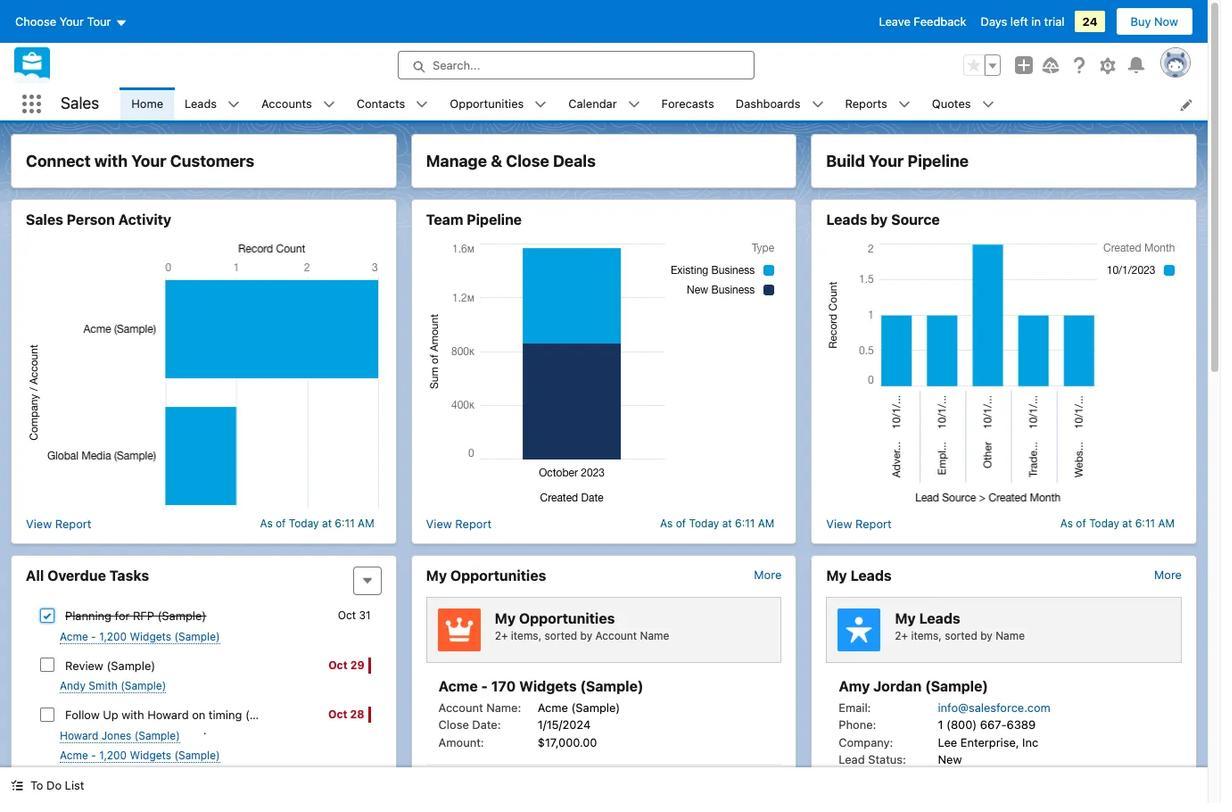 Task type: locate. For each thing, give the bounding box(es) containing it.
2 horizontal spatial view report
[[827, 516, 892, 531]]

0 vertical spatial up
[[103, 708, 118, 722]]

today
[[289, 517, 319, 530], [689, 517, 720, 530], [1090, 517, 1120, 530]]

report up my opportunities
[[455, 516, 492, 531]]

up right sync
[[95, 777, 111, 791]]

at for deals
[[723, 517, 732, 530]]

with right connect
[[94, 152, 128, 170]]

2 6:​11 from the left
[[735, 517, 755, 530]]

2 vertical spatial widgets
[[130, 748, 171, 762]]

2 acme - 1,200 widgets (sample) link from the top
[[60, 748, 220, 763]]

1 horizontal spatial 2+
[[895, 629, 909, 643]]

view
[[26, 516, 52, 531], [426, 516, 452, 531], [827, 516, 853, 531]]

items, up amy jordan (sample)
[[912, 629, 942, 643]]

0 horizontal spatial howard
[[60, 729, 98, 742]]

1 horizontal spatial name
[[996, 629, 1025, 643]]

widgets up acme (sample)
[[520, 678, 577, 694]]

text default image inside dashboards list item
[[812, 98, 824, 111]]

oct left 31 on the left of page
[[338, 609, 356, 622]]

name
[[640, 629, 670, 643], [996, 629, 1025, 643]]

0 vertical spatial howard
[[147, 708, 189, 722]]

text default image inside quotes list item
[[982, 98, 995, 111]]

opportunities for my opportunities 2+ items, sorted by account name
[[519, 611, 615, 627]]

1 more link from the left
[[754, 568, 782, 582]]

pipeline right the team
[[467, 212, 522, 228]]

0 horizontal spatial of
[[276, 517, 286, 530]]

report for deals
[[455, 516, 492, 531]]

account up close date: on the bottom left of the page
[[439, 700, 483, 714]]

up inside the follow up with howard on timing (sample) howard jones (sample) acme - 1,200 widgets (sample)
[[103, 708, 118, 722]]

- inside the follow up with howard on timing (sample) howard jones (sample) acme - 1,200 widgets (sample)
[[91, 748, 96, 762]]

pipeline down quotes link
[[908, 152, 969, 170]]

1 vertical spatial sales
[[26, 212, 63, 228]]

person
[[67, 212, 115, 228]]

calendar link
[[558, 87, 628, 120]]

1 sorted from the left
[[545, 629, 578, 643]]

1 today from the left
[[289, 517, 319, 530]]

sales person activity
[[26, 212, 171, 228]]

0 horizontal spatial your
[[59, 14, 84, 29]]

report for customers
[[55, 516, 91, 531]]

2 horizontal spatial am
[[1159, 517, 1175, 530]]

170
[[491, 678, 516, 694]]

2 view from the left
[[426, 516, 452, 531]]

contacts list item
[[346, 87, 439, 120]]

dashboards
[[736, 96, 801, 110]]

2 report from the left
[[455, 516, 492, 531]]

sales left person
[[26, 212, 63, 228]]

acme - 1,200 widgets (sample) link down howard jones (sample) link
[[60, 748, 220, 763]]

build
[[827, 152, 866, 170]]

2 horizontal spatial as of today at 6:​11 am
[[1061, 517, 1175, 530]]

text default image
[[228, 98, 240, 111], [323, 98, 335, 111], [535, 98, 547, 111], [11, 779, 23, 792]]

2 more from the left
[[1155, 568, 1182, 582]]

more link
[[754, 568, 782, 582], [1155, 568, 1182, 582]]

1 text default image from the left
[[416, 98, 429, 111]]

1 horizontal spatial howard
[[147, 708, 189, 722]]

text default image right quotes
[[982, 98, 995, 111]]

1 horizontal spatial sorted
[[945, 629, 978, 643]]

by
[[871, 212, 888, 228], [581, 629, 593, 643], [981, 629, 993, 643]]

text default image left accounts link
[[228, 98, 240, 111]]

0 horizontal spatial view report link
[[26, 515, 91, 533]]

2 horizontal spatial today
[[1090, 517, 1120, 530]]

accounts
[[262, 96, 312, 110]]

2 horizontal spatial as
[[1061, 517, 1074, 530]]

oct left 29
[[329, 658, 348, 672]]

howard down follow
[[60, 729, 98, 742]]

choose your tour button
[[14, 7, 128, 36]]

reports link
[[835, 87, 898, 120]]

2 vertical spatial opportunities
[[519, 611, 615, 627]]

6389
[[1007, 718, 1036, 732]]

1 acme - 1,200 widgets (sample) link from the top
[[60, 630, 220, 644]]

acme - 1,200 widgets (sample) link for 'planning for rfp (sample)' link
[[60, 630, 220, 644]]

as of today at 6:​11 am for customers
[[260, 517, 375, 530]]

lead status:
[[839, 752, 907, 767]]

(sample) right timing
[[245, 708, 294, 722]]

widgets
[[130, 630, 171, 643], [520, 678, 577, 694], [130, 748, 171, 762]]

manage
[[426, 152, 487, 170]]

am
[[358, 517, 375, 530], [758, 517, 775, 530], [1159, 517, 1175, 530]]

1 horizontal spatial more
[[1155, 568, 1182, 582]]

1 2+ from the left
[[495, 629, 508, 643]]

items, up "acme - 170 widgets (sample)"
[[511, 629, 542, 643]]

my leads link
[[827, 567, 892, 585]]

3 view from the left
[[827, 516, 853, 531]]

1 view report link from the left
[[26, 515, 91, 533]]

2+ up 170
[[495, 629, 508, 643]]

1,200 down jones
[[99, 748, 127, 762]]

more link for build your pipeline
[[1155, 568, 1182, 582]]

0 horizontal spatial at
[[322, 517, 332, 530]]

text default image right reports
[[898, 98, 911, 111]]

my
[[426, 568, 447, 584], [827, 568, 848, 584], [495, 611, 516, 627], [895, 611, 916, 627]]

text default image right contacts
[[416, 98, 429, 111]]

widgets down howard jones (sample) link
[[130, 748, 171, 762]]

2 horizontal spatial at
[[1123, 517, 1133, 530]]

view report link up my leads link
[[827, 515, 892, 533]]

my for my opportunities
[[426, 568, 447, 584]]

trial
[[1045, 14, 1065, 29]]

1 view from the left
[[26, 516, 52, 531]]

1 vertical spatial with
[[122, 708, 144, 722]]

text default image right calendar
[[628, 98, 640, 111]]

0 horizontal spatial 6:​11
[[335, 517, 355, 530]]

by inside my opportunities 2+ items, sorted by account name
[[581, 629, 593, 643]]

1 horizontal spatial more link
[[1155, 568, 1182, 582]]

2 name from the left
[[996, 629, 1025, 643]]

text default image right accounts
[[323, 98, 335, 111]]

items, inside my leads 2+ items, sorted by name
[[912, 629, 942, 643]]

0 horizontal spatial as of today at 6:​11 am
[[260, 517, 375, 530]]

acme
[[60, 630, 88, 643], [439, 678, 478, 694], [538, 700, 568, 714], [60, 748, 88, 762]]

my opportunities link
[[426, 567, 546, 585]]

info@salesforce.com
[[938, 700, 1051, 714]]

phone:
[[839, 718, 877, 732]]

more for manage & close deals
[[754, 568, 782, 582]]

to do list button
[[0, 767, 95, 803]]

2 vertical spatial oct
[[328, 708, 348, 721]]

0 horizontal spatial more
[[754, 568, 782, 582]]

0 horizontal spatial more link
[[754, 568, 782, 582]]

sorted inside my opportunities 2+ items, sorted by account name
[[545, 629, 578, 643]]

- down planning
[[91, 630, 96, 643]]

2 as from the left
[[660, 517, 673, 530]]

0 horizontal spatial am
[[358, 517, 375, 530]]

0 horizontal spatial by
[[581, 629, 593, 643]]

oct left the 28
[[328, 708, 348, 721]]

0 horizontal spatial name
[[640, 629, 670, 643]]

2 horizontal spatial your
[[869, 152, 904, 170]]

with
[[94, 152, 128, 170], [122, 708, 144, 722]]

my inside my leads 2+ items, sorted by name
[[895, 611, 916, 627]]

1 horizontal spatial am
[[758, 517, 775, 530]]

- left 170
[[481, 678, 488, 694]]

acme - 1,200 widgets (sample) link down rfp
[[60, 630, 220, 644]]

6:​11 for deals
[[735, 517, 755, 530]]

0 vertical spatial sales
[[61, 94, 99, 113]]

3 view report from the left
[[827, 516, 892, 531]]

text default image inside opportunities list item
[[535, 98, 547, 111]]

sync up (sample) link down howard jones (sample) link
[[65, 777, 163, 791]]

29
[[350, 658, 365, 672]]

pipeline
[[908, 152, 969, 170], [467, 212, 522, 228]]

1 horizontal spatial today
[[689, 517, 720, 530]]

2+ inside my opportunities 2+ items, sorted by account name
[[495, 629, 508, 643]]

2+ up the jordan
[[895, 629, 909, 643]]

view report link for customers
[[26, 515, 91, 533]]

(sample) down follow up with howard on timing (sample) link
[[134, 729, 180, 742]]

view for deals
[[426, 516, 452, 531]]

amount:
[[439, 735, 484, 749]]

with up howard jones (sample) link
[[122, 708, 144, 722]]

widgets down rfp
[[130, 630, 171, 643]]

days
[[981, 14, 1008, 29]]

acme down planning
[[60, 630, 88, 643]]

1 horizontal spatial as of today at 6:​11 am
[[660, 517, 775, 530]]

sync up (sample) link
[[26, 774, 382, 803], [65, 777, 163, 791]]

1 am from the left
[[358, 517, 375, 530]]

2 more link from the left
[[1155, 568, 1182, 582]]

1 more from the left
[[754, 568, 782, 582]]

1 1,200 from the top
[[99, 630, 127, 643]]

review (sample) andy smith (sample)
[[60, 658, 166, 693]]

2 horizontal spatial 6:​11
[[1136, 517, 1156, 530]]

1 as of today at 6:​11 am from the left
[[260, 517, 375, 530]]

list containing home
[[121, 87, 1208, 120]]

0 vertical spatial widgets
[[130, 630, 171, 643]]

source
[[892, 212, 940, 228]]

andy smith (sample) link
[[60, 679, 166, 693]]

buy
[[1131, 14, 1152, 29]]

1 horizontal spatial pipeline
[[908, 152, 969, 170]]

home link
[[121, 87, 174, 120]]

howard
[[147, 708, 189, 722], [60, 729, 98, 742]]

1 of from the left
[[276, 517, 286, 530]]

1 vertical spatial up
[[95, 777, 111, 791]]

0 vertical spatial close
[[506, 152, 549, 170]]

report up overdue
[[55, 516, 91, 531]]

follow
[[65, 708, 100, 722]]

0 vertical spatial -
[[91, 630, 96, 643]]

view report link up overdue
[[26, 515, 91, 533]]

my inside my leads link
[[827, 568, 848, 584]]

text default image for calendar
[[628, 98, 640, 111]]

amy
[[839, 678, 870, 694]]

leads inside my leads 2+ items, sorted by name
[[920, 611, 961, 627]]

close up amount:
[[439, 718, 469, 732]]

text default image inside leads list item
[[228, 98, 240, 111]]

1 horizontal spatial view report link
[[426, 515, 492, 533]]

1 at from the left
[[322, 517, 332, 530]]

0 horizontal spatial 2+
[[495, 629, 508, 643]]

text default image inside contacts list item
[[416, 98, 429, 111]]

sorted up amy jordan (sample)
[[945, 629, 978, 643]]

list
[[65, 778, 84, 792]]

sorted inside my leads 2+ items, sorted by name
[[945, 629, 978, 643]]

1 horizontal spatial at
[[723, 517, 732, 530]]

acme - 1,200 widgets (sample) link
[[60, 630, 220, 644], [60, 748, 220, 763]]

account up acme (sample)
[[596, 629, 637, 643]]

view report link up my opportunities
[[426, 515, 492, 533]]

at for customers
[[322, 517, 332, 530]]

1 vertical spatial oct
[[329, 658, 348, 672]]

0 vertical spatial account
[[596, 629, 637, 643]]

text default image
[[416, 98, 429, 111], [628, 98, 640, 111], [812, 98, 824, 111], [898, 98, 911, 111], [982, 98, 995, 111]]

1 horizontal spatial account
[[596, 629, 637, 643]]

2 am from the left
[[758, 517, 775, 530]]

1,200 down for
[[99, 630, 127, 643]]

text default image inside reports list item
[[898, 98, 911, 111]]

my inside my opportunities link
[[426, 568, 447, 584]]

1 horizontal spatial items,
[[912, 629, 942, 643]]

1 vertical spatial 1,200
[[99, 748, 127, 762]]

sales up connect
[[61, 94, 99, 113]]

1 vertical spatial opportunities
[[451, 568, 546, 584]]

1 horizontal spatial as
[[660, 517, 673, 530]]

0 horizontal spatial view
[[26, 516, 52, 531]]

opportunities inside my opportunities 2+ items, sorted by account name
[[519, 611, 615, 627]]

your left the tour
[[59, 14, 84, 29]]

2 horizontal spatial by
[[981, 629, 993, 643]]

2 1,200 from the top
[[99, 748, 127, 762]]

view up the all
[[26, 516, 52, 531]]

oct 31
[[338, 609, 371, 622]]

howard left on
[[147, 708, 189, 722]]

account inside my opportunities 2+ items, sorted by account name
[[596, 629, 637, 643]]

0 vertical spatial 1,200
[[99, 630, 127, 643]]

am for customers
[[358, 517, 375, 530]]

view report up my leads link
[[827, 516, 892, 531]]

5 text default image from the left
[[982, 98, 995, 111]]

view up my opportunities
[[426, 516, 452, 531]]

your for choose
[[59, 14, 84, 29]]

my inside my opportunities 2+ items, sorted by account name
[[495, 611, 516, 627]]

your down home link
[[131, 152, 167, 170]]

1,200
[[99, 630, 127, 643], [99, 748, 127, 762]]

2 as of today at 6:​11 am from the left
[[660, 517, 775, 530]]

left
[[1011, 14, 1029, 29]]

leads
[[185, 96, 217, 110], [827, 212, 868, 228], [851, 568, 892, 584], [920, 611, 961, 627]]

3 at from the left
[[1123, 517, 1133, 530]]

2 text default image from the left
[[628, 98, 640, 111]]

as
[[260, 517, 273, 530], [660, 517, 673, 530], [1061, 517, 1074, 530]]

2 horizontal spatial report
[[856, 516, 892, 531]]

text default image left to at the bottom of page
[[11, 779, 23, 792]]

info@salesforce.com link
[[938, 700, 1051, 714]]

0 horizontal spatial items,
[[511, 629, 542, 643]]

follow up with howard on timing (sample) link
[[65, 708, 294, 722]]

by left source
[[871, 212, 888, 228]]

view up my leads link
[[827, 516, 853, 531]]

text default image inside the calendar list item
[[628, 98, 640, 111]]

1 vertical spatial pipeline
[[467, 212, 522, 228]]

opportunities for my opportunities
[[451, 568, 546, 584]]

list
[[121, 87, 1208, 120]]

sorted up "acme - 170 widgets (sample)"
[[545, 629, 578, 643]]

of
[[276, 517, 286, 530], [676, 517, 686, 530], [1077, 517, 1087, 530]]

1 6:​11 from the left
[[335, 517, 355, 530]]

3 6:​11 from the left
[[1136, 517, 1156, 530]]

2 view report from the left
[[426, 516, 492, 531]]

2 horizontal spatial view
[[827, 516, 853, 531]]

2 items, from the left
[[912, 629, 942, 643]]

0 horizontal spatial as
[[260, 517, 273, 530]]

1 vertical spatial account
[[439, 700, 483, 714]]

text default image left reports link at the top right of the page
[[812, 98, 824, 111]]

2+
[[495, 629, 508, 643], [895, 629, 909, 643]]

sales
[[61, 94, 99, 113], [26, 212, 63, 228]]

to do list
[[30, 778, 84, 792]]

1 as from the left
[[260, 517, 273, 530]]

(sample) down howard jones (sample) link
[[114, 777, 163, 791]]

date:
[[472, 718, 501, 732]]

as for deals
[[660, 517, 673, 530]]

0 horizontal spatial close
[[439, 718, 469, 732]]

text default image inside accounts list item
[[323, 98, 335, 111]]

2 today from the left
[[689, 517, 720, 530]]

1 vertical spatial acme - 1,200 widgets (sample) link
[[60, 748, 220, 763]]

items, for pipeline
[[912, 629, 942, 643]]

2+ inside my leads 2+ items, sorted by name
[[895, 629, 909, 643]]

items, inside my opportunities 2+ items, sorted by account name
[[511, 629, 542, 643]]

1 report from the left
[[55, 516, 91, 531]]

0 horizontal spatial today
[[289, 517, 319, 530]]

0 horizontal spatial report
[[55, 516, 91, 531]]

2 sorted from the left
[[945, 629, 978, 643]]

by for build your pipeline
[[981, 629, 993, 643]]

text default image left calendar "link" at the top
[[535, 98, 547, 111]]

1 vertical spatial close
[[439, 718, 469, 732]]

by inside my leads 2+ items, sorted by name
[[981, 629, 993, 643]]

2 of from the left
[[676, 517, 686, 530]]

1 horizontal spatial report
[[455, 516, 492, 531]]

sales for sales person activity
[[26, 212, 63, 228]]

1 (800) 667-6389
[[938, 718, 1036, 732]]

2 horizontal spatial view report link
[[827, 515, 892, 533]]

opportunities list item
[[439, 87, 558, 120]]

acme up sync
[[60, 748, 88, 762]]

1 horizontal spatial your
[[131, 152, 167, 170]]

planning for rfp (sample) link
[[65, 609, 206, 623]]

1 name from the left
[[640, 629, 670, 643]]

in
[[1032, 14, 1041, 29]]

close right &
[[506, 152, 549, 170]]

name inside my opportunities 2+ items, sorted by account name
[[640, 629, 670, 643]]

2 2+ from the left
[[895, 629, 909, 643]]

acme up 1/15/2024
[[538, 700, 568, 714]]

2 at from the left
[[723, 517, 732, 530]]

smith
[[89, 679, 118, 693]]

0 vertical spatial oct
[[338, 609, 356, 622]]

connect
[[26, 152, 91, 170]]

more for build your pipeline
[[1155, 568, 1182, 582]]

- down howard jones (sample) link
[[91, 748, 96, 762]]

2 vertical spatial -
[[91, 748, 96, 762]]

1 horizontal spatial view report
[[426, 516, 492, 531]]

sorted
[[545, 629, 578, 643], [945, 629, 978, 643]]

0 horizontal spatial sorted
[[545, 629, 578, 643]]

1 horizontal spatial view
[[426, 516, 452, 531]]

2 view report link from the left
[[426, 515, 492, 533]]

31
[[359, 609, 371, 622]]

(sample) up (800)
[[926, 678, 989, 694]]

3 of from the left
[[1077, 517, 1087, 530]]

4 text default image from the left
[[898, 98, 911, 111]]

1 vertical spatial -
[[481, 678, 488, 694]]

1 horizontal spatial close
[[506, 152, 549, 170]]

1 view report from the left
[[26, 516, 91, 531]]

view report up my opportunities
[[426, 516, 492, 531]]

(800)
[[947, 718, 977, 732]]

(sample) down the review (sample) link
[[121, 679, 166, 693]]

by up the info@salesforce.com link
[[981, 629, 993, 643]]

1 items, from the left
[[511, 629, 542, 643]]

report up my leads link
[[856, 516, 892, 531]]

sorted for close
[[545, 629, 578, 643]]

reports list item
[[835, 87, 922, 120]]

3 as from the left
[[1061, 517, 1074, 530]]

leave feedback
[[880, 14, 967, 29]]

up up jones
[[103, 708, 118, 722]]

0 horizontal spatial view report
[[26, 516, 91, 531]]

your
[[59, 14, 84, 29], [131, 152, 167, 170], [869, 152, 904, 170]]

by up "acme - 170 widgets (sample)"
[[581, 629, 593, 643]]

text default image for dashboards
[[812, 98, 824, 111]]

1 horizontal spatial 6:​11
[[735, 517, 755, 530]]

0 vertical spatial acme - 1,200 widgets (sample) link
[[60, 630, 220, 644]]

of for deals
[[676, 517, 686, 530]]

your inside dropdown button
[[59, 14, 84, 29]]

1 horizontal spatial of
[[676, 517, 686, 530]]

oct for 1,200
[[338, 609, 356, 622]]

enterprise,
[[961, 735, 1020, 749]]

your right build at the right top of page
[[869, 152, 904, 170]]

show more my opportunities records element
[[754, 568, 782, 582]]

0 vertical spatial opportunities
[[450, 96, 524, 110]]

group
[[964, 54, 1001, 76]]

3 text default image from the left
[[812, 98, 824, 111]]

2 horizontal spatial of
[[1077, 517, 1087, 530]]

view report up overdue
[[26, 516, 91, 531]]

oct
[[338, 609, 356, 622], [329, 658, 348, 672], [328, 708, 348, 721]]



Task type: vqa. For each thing, say whether or not it's contained in the screenshot.


Task type: describe. For each thing, give the bounding box(es) containing it.
widgets inside the planning for rfp (sample) acme - 1,200 widgets (sample)
[[130, 630, 171, 643]]

text default image for accounts
[[323, 98, 335, 111]]

up for (sample)
[[95, 777, 111, 791]]

lee enterprise, inc
[[938, 735, 1039, 749]]

team pipeline
[[426, 212, 522, 228]]

with inside the follow up with howard on timing (sample) howard jones (sample) acme - 1,200 widgets (sample)
[[122, 708, 144, 722]]

acme - 1,200 widgets (sample) link for howard jones (sample) link
[[60, 748, 220, 763]]

1 horizontal spatial by
[[871, 212, 888, 228]]

quotes link
[[922, 87, 982, 120]]

choose your tour
[[15, 14, 111, 29]]

buy now button
[[1116, 7, 1194, 36]]

today for customers
[[289, 517, 319, 530]]

opportunities inside list item
[[450, 96, 524, 110]]

view report for deals
[[426, 516, 492, 531]]

text default image inside to do list button
[[11, 779, 23, 792]]

text default image for opportunities
[[535, 98, 547, 111]]

on
[[192, 708, 206, 722]]

amy jordan (sample)
[[839, 678, 989, 694]]

accounts link
[[251, 87, 323, 120]]

my for my leads
[[827, 568, 848, 584]]

0 vertical spatial pipeline
[[908, 152, 969, 170]]

28
[[350, 708, 365, 721]]

of for customers
[[276, 517, 286, 530]]

customers
[[170, 152, 254, 170]]

to
[[30, 778, 43, 792]]

as for customers
[[260, 517, 273, 530]]

leads inside 'link'
[[185, 96, 217, 110]]

overdue
[[47, 568, 106, 584]]

for
[[115, 609, 130, 623]]

feedback
[[914, 14, 967, 29]]

search...
[[433, 58, 481, 72]]

email:
[[839, 700, 871, 714]]

1,200 inside the planning for rfp (sample) acme - 1,200 widgets (sample)
[[99, 630, 127, 643]]

&
[[491, 152, 503, 170]]

my for my opportunities 2+ items, sorted by account name
[[495, 611, 516, 627]]

calendar list item
[[558, 87, 651, 120]]

quotes
[[932, 96, 971, 110]]

sync up (sample)
[[65, 777, 163, 791]]

leave
[[880, 14, 911, 29]]

forecasts link
[[651, 87, 725, 120]]

my leads 2+ items, sorted by name
[[895, 611, 1025, 643]]

my for my leads 2+ items, sorted by name
[[895, 611, 916, 627]]

opportunities link
[[439, 87, 535, 120]]

oct 29
[[329, 658, 365, 672]]

my opportunities
[[426, 568, 546, 584]]

6:​11 for customers
[[335, 517, 355, 530]]

view for customers
[[26, 516, 52, 531]]

am for deals
[[758, 517, 775, 530]]

all overdue tasks
[[26, 568, 149, 584]]

2+ for &
[[495, 629, 508, 643]]

acme inside the planning for rfp (sample) acme - 1,200 widgets (sample)
[[60, 630, 88, 643]]

(sample) down on
[[174, 748, 220, 762]]

view report link for deals
[[426, 515, 492, 533]]

andy
[[60, 679, 86, 693]]

(sample) down 'planning for rfp (sample)' link
[[174, 630, 220, 643]]

sales for sales
[[61, 94, 99, 113]]

accounts list item
[[251, 87, 346, 120]]

leave feedback link
[[880, 14, 967, 29]]

2+ for your
[[895, 629, 909, 643]]

calendar
[[569, 96, 617, 110]]

leads by source
[[827, 212, 940, 228]]

text default image for leads
[[228, 98, 240, 111]]

oct 28
[[328, 708, 365, 721]]

as of today at 6:​11 am for deals
[[660, 517, 775, 530]]

home
[[131, 96, 163, 110]]

status:
[[869, 752, 907, 767]]

connect with your customers
[[26, 152, 254, 170]]

quotes list item
[[922, 87, 1005, 120]]

today for deals
[[689, 517, 720, 530]]

buy now
[[1131, 14, 1179, 29]]

forecasts
[[662, 96, 715, 110]]

widgets inside the follow up with howard on timing (sample) howard jones (sample) acme - 1,200 widgets (sample)
[[130, 748, 171, 762]]

more link for manage & close deals
[[754, 568, 782, 582]]

your for build
[[869, 152, 904, 170]]

- inside the planning for rfp (sample) acme - 1,200 widgets (sample)
[[91, 630, 96, 643]]

text default image for quotes
[[982, 98, 995, 111]]

show more my leads records element
[[1155, 568, 1182, 582]]

howard jones (sample) link
[[60, 729, 180, 743]]

build your pipeline
[[827, 152, 969, 170]]

3 report from the left
[[856, 516, 892, 531]]

follow up with howard on timing (sample) howard jones (sample) acme - 1,200 widgets (sample)
[[60, 708, 294, 762]]

3 today from the left
[[1090, 517, 1120, 530]]

0 horizontal spatial account
[[439, 700, 483, 714]]

name:
[[487, 700, 521, 714]]

jordan
[[874, 678, 922, 694]]

leads link
[[174, 87, 228, 120]]

leads list item
[[174, 87, 251, 120]]

my opportunities 2+ items, sorted by account name
[[495, 611, 670, 643]]

(sample) right rfp
[[158, 609, 206, 623]]

choose
[[15, 14, 56, 29]]

dashboards list item
[[725, 87, 835, 120]]

1,200 inside the follow up with howard on timing (sample) howard jones (sample) acme - 1,200 widgets (sample)
[[99, 748, 127, 762]]

tour
[[87, 14, 111, 29]]

all
[[26, 568, 44, 584]]

do
[[46, 778, 62, 792]]

$17,000.00
[[538, 735, 597, 749]]

1 vertical spatial widgets
[[520, 678, 577, 694]]

3 as of today at 6:​11 am from the left
[[1061, 517, 1175, 530]]

0 vertical spatial with
[[94, 152, 128, 170]]

up for with
[[103, 708, 118, 722]]

contacts
[[357, 96, 405, 110]]

(sample) up andy smith (sample) link
[[107, 658, 155, 672]]

text default image for contacts
[[416, 98, 429, 111]]

review
[[65, 658, 103, 672]]

manage & close deals
[[426, 152, 596, 170]]

acme - 170 widgets (sample)
[[439, 678, 644, 694]]

3 am from the left
[[1159, 517, 1175, 530]]

now
[[1155, 14, 1179, 29]]

my leads
[[827, 568, 892, 584]]

planning
[[65, 609, 112, 623]]

timing
[[209, 708, 242, 722]]

acme (sample)
[[538, 700, 620, 714]]

1 vertical spatial howard
[[60, 729, 98, 742]]

sync up (sample) link down the follow up with howard on timing (sample) howard jones (sample) acme - 1,200 widgets (sample)
[[26, 774, 382, 803]]

lead
[[839, 752, 865, 767]]

acme up account name:
[[439, 678, 478, 694]]

inc
[[1023, 735, 1039, 749]]

24
[[1083, 14, 1098, 29]]

search... button
[[398, 51, 755, 79]]

days left in trial
[[981, 14, 1065, 29]]

close date:
[[439, 718, 501, 732]]

lee
[[938, 735, 958, 749]]

sync
[[65, 777, 92, 791]]

items, for close
[[511, 629, 542, 643]]

acme inside the follow up with howard on timing (sample) howard jones (sample) acme - 1,200 widgets (sample)
[[60, 748, 88, 762]]

review (sample) link
[[65, 658, 155, 672]]

sorted for pipeline
[[945, 629, 978, 643]]

text default image for reports
[[898, 98, 911, 111]]

company:
[[839, 735, 894, 749]]

rfp
[[133, 609, 154, 623]]

667-
[[981, 718, 1007, 732]]

by for manage & close deals
[[581, 629, 593, 643]]

3 view report link from the left
[[827, 515, 892, 533]]

(sample) up acme (sample)
[[580, 678, 644, 694]]

deals
[[553, 152, 596, 170]]

view report for customers
[[26, 516, 91, 531]]

(sample) up 1/15/2024
[[572, 700, 620, 714]]

0 horizontal spatial pipeline
[[467, 212, 522, 228]]

oct for (sample)
[[328, 708, 348, 721]]

name inside my leads 2+ items, sorted by name
[[996, 629, 1025, 643]]



